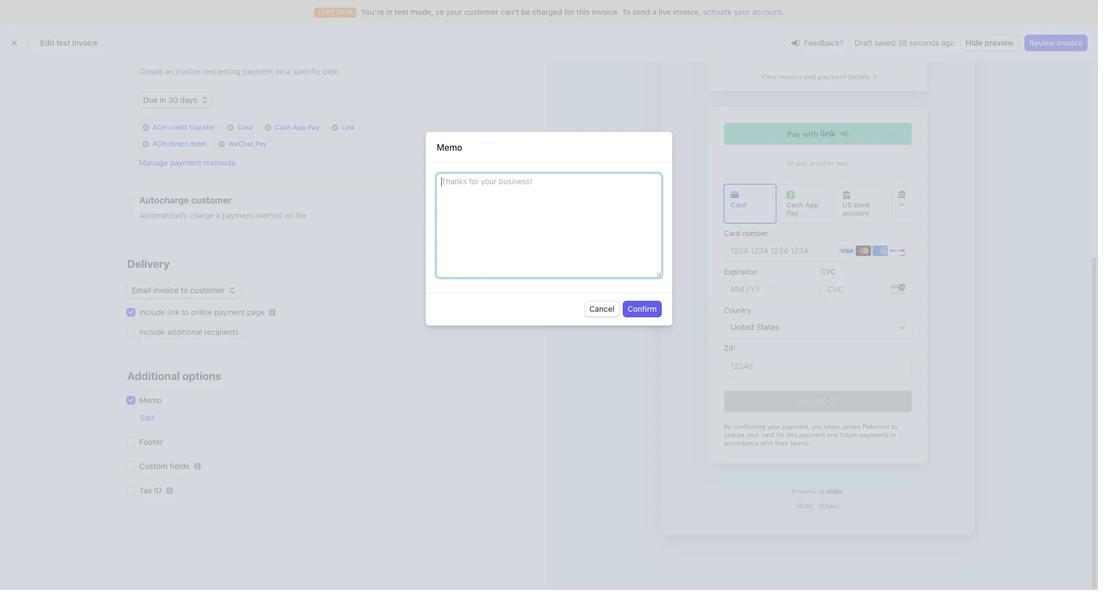 Task type: vqa. For each thing, say whether or not it's contained in the screenshot.
1st Include
yes



Task type: describe. For each thing, give the bounding box(es) containing it.
page
[[247, 308, 265, 317]]

.
[[782, 7, 784, 17]]

footer
[[139, 437, 163, 447]]

a inside autocharge customer automatically charge a payment method on file
[[216, 211, 220, 220]]

saved
[[875, 38, 896, 47]]

remove cash app pay image
[[265, 124, 272, 131]]

transfer
[[189, 123, 215, 132]]

2 horizontal spatial a
[[652, 7, 657, 17]]

edit for edit test invoice
[[40, 38, 54, 47]]

in for due
[[160, 95, 166, 105]]

mode,
[[411, 7, 434, 17]]

payment inside button
[[170, 158, 201, 167]]

you're in test mode, so your customer can't be charged for this invoice. to send a live invoice, activate your account .
[[361, 7, 784, 17]]

due in 30 days
[[143, 95, 197, 105]]

feedback?
[[804, 38, 844, 47]]

include for include additional recipients
[[139, 327, 165, 337]]

charged
[[532, 7, 562, 17]]

autocharge
[[139, 195, 189, 205]]

an
[[165, 67, 174, 76]]

link
[[342, 123, 355, 132]]

debit
[[189, 140, 206, 148]]

0 vertical spatial customer
[[464, 7, 499, 17]]

additional
[[167, 327, 202, 337]]

delivery
[[127, 258, 170, 270]]

38
[[898, 38, 907, 47]]

be
[[521, 7, 530, 17]]

date
[[323, 67, 338, 76]]

create an invoice requesting payment on a specific date
[[139, 67, 338, 76]]

tax
[[139, 486, 152, 495]]

activate
[[703, 7, 732, 17]]

custom fields
[[139, 462, 190, 471]]

review
[[1029, 38, 1055, 47]]

remove card image
[[227, 124, 234, 131]]

card
[[237, 123, 253, 132]]

ach credit transfer
[[153, 123, 215, 132]]

0 vertical spatial memo
[[437, 143, 462, 153]]

charge
[[189, 211, 214, 220]]

cancel button
[[585, 302, 619, 317]]

automatically
[[139, 211, 187, 220]]

remove ach credit transfer image
[[143, 124, 149, 131]]

cancel
[[590, 304, 615, 314]]

link
[[167, 308, 180, 317]]

create
[[139, 67, 163, 76]]

this
[[577, 7, 590, 17]]

credit
[[169, 123, 188, 132]]

hide preview
[[966, 38, 1014, 47]]

can't
[[501, 7, 519, 17]]

1 horizontal spatial pay
[[308, 123, 320, 132]]

method
[[255, 211, 282, 220]]

invoice inside button
[[1057, 38, 1083, 47]]

1 vertical spatial test
[[56, 38, 70, 47]]

account
[[752, 7, 782, 17]]

wechat
[[228, 140, 254, 148]]

customer inside autocharge customer automatically charge a payment method on file
[[191, 195, 232, 205]]

fields
[[170, 462, 190, 471]]

0 horizontal spatial pay
[[255, 140, 267, 148]]

confirm button
[[623, 302, 661, 317]]

to
[[622, 7, 631, 17]]

invoice inside popup button
[[153, 286, 179, 295]]

specific
[[293, 67, 320, 76]]

methods
[[203, 158, 235, 167]]

email invoice to customer
[[132, 286, 225, 295]]

email
[[132, 286, 151, 295]]

ago
[[942, 38, 955, 47]]

custom
[[139, 462, 168, 471]]

seconds
[[910, 38, 939, 47]]

in for you're
[[386, 7, 393, 17]]

preview
[[985, 38, 1014, 47]]

manage payment methods
[[139, 158, 235, 167]]

file
[[295, 211, 306, 220]]

live
[[659, 7, 671, 17]]

direct
[[169, 140, 188, 148]]

to for online
[[182, 308, 189, 317]]

1 your from the left
[[446, 7, 462, 17]]

edit for edit
[[140, 413, 155, 423]]



Task type: locate. For each thing, give the bounding box(es) containing it.
invoice,
[[673, 7, 701, 17]]

1 vertical spatial edit
[[140, 413, 155, 423]]

your right activate
[[734, 7, 750, 17]]

pay down remove cash app pay image
[[255, 140, 267, 148]]

customer up include link to online payment page
[[190, 286, 225, 295]]

2 your from the left
[[734, 7, 750, 17]]

1 horizontal spatial a
[[286, 67, 291, 76]]

1 vertical spatial in
[[160, 95, 166, 105]]

app
[[293, 123, 306, 132]]

toolbar containing ach credit transfer
[[139, 121, 418, 151]]

manage payment methods button
[[139, 157, 235, 168]]

1 horizontal spatial svg image
[[229, 287, 236, 294]]

ach direct debit
[[153, 140, 206, 148]]

include
[[139, 308, 165, 317], [139, 327, 165, 337]]

customer up the charge
[[191, 195, 232, 205]]

0 vertical spatial a
[[652, 7, 657, 17]]

1 horizontal spatial in
[[386, 7, 393, 17]]

for
[[564, 7, 575, 17]]

customer inside popup button
[[190, 286, 225, 295]]

include for include link to online payment page
[[139, 308, 165, 317]]

include additional recipients
[[139, 327, 239, 337]]

1 vertical spatial on
[[284, 211, 293, 220]]

on left specific
[[276, 67, 284, 76]]

options
[[182, 370, 221, 382]]

wechat pay
[[228, 140, 267, 148]]

1 horizontal spatial your
[[734, 7, 750, 17]]

payment right requesting at the left of the page
[[243, 67, 273, 76]]

remove ach direct debit image
[[143, 141, 149, 147]]

ach for ach credit transfer
[[153, 123, 167, 132]]

1 vertical spatial to
[[182, 308, 189, 317]]

30
[[168, 95, 178, 105]]

2 include from the top
[[139, 327, 165, 337]]

draft
[[855, 38, 873, 47]]

0 horizontal spatial svg image
[[202, 97, 208, 103]]

remove link image
[[332, 124, 338, 131]]

0 vertical spatial test
[[395, 7, 409, 17]]

1 vertical spatial memo
[[139, 396, 162, 405]]

a left live
[[652, 7, 657, 17]]

0 vertical spatial in
[[386, 7, 393, 17]]

0 horizontal spatial a
[[216, 211, 220, 220]]

online
[[191, 308, 212, 317]]

edit
[[40, 38, 54, 47], [140, 413, 155, 423]]

hide preview button
[[961, 35, 1018, 51]]

1 vertical spatial pay
[[255, 140, 267, 148]]

activate your account link
[[703, 7, 782, 18]]

0 vertical spatial svg image
[[202, 97, 208, 103]]

on inside autocharge customer automatically charge a payment method on file
[[284, 211, 293, 220]]

in inside popup button
[[160, 95, 166, 105]]

in left 30
[[160, 95, 166, 105]]

svg image right days
[[202, 97, 208, 103]]

you're
[[361, 7, 384, 17]]

ach right remove ach direct debit image at top
[[153, 140, 167, 148]]

in
[[386, 7, 393, 17], [160, 95, 166, 105]]

svg image inside email invoice to customer popup button
[[229, 287, 236, 294]]

review invoice
[[1029, 38, 1083, 47]]

confirm
[[628, 304, 657, 314]]

Thanks for your business! text field
[[437, 174, 661, 278]]

additional options
[[127, 370, 221, 382]]

0 vertical spatial ach
[[153, 123, 167, 132]]

1 horizontal spatial edit
[[140, 413, 155, 423]]

due in 30 days button
[[139, 92, 213, 108]]

1 ach from the top
[[153, 123, 167, 132]]

a left specific
[[286, 67, 291, 76]]

0 horizontal spatial on
[[276, 67, 284, 76]]

cash app pay
[[275, 123, 320, 132]]

to
[[181, 286, 188, 295], [182, 308, 189, 317]]

payment down ach direct debit
[[170, 158, 201, 167]]

id
[[154, 486, 162, 495]]

payment inside autocharge customer automatically charge a payment method on file
[[222, 211, 253, 220]]

remove wechat pay image
[[218, 141, 225, 147]]

1 horizontal spatial test
[[395, 7, 409, 17]]

days
[[180, 95, 197, 105]]

0 horizontal spatial memo
[[139, 396, 162, 405]]

0 horizontal spatial your
[[446, 7, 462, 17]]

due
[[143, 95, 158, 105]]

on left file
[[284, 211, 293, 220]]

additional
[[127, 370, 180, 382]]

1 vertical spatial a
[[286, 67, 291, 76]]

to inside popup button
[[181, 286, 188, 295]]

ach right remove ach credit transfer image
[[153, 123, 167, 132]]

memo
[[437, 143, 462, 153], [139, 396, 162, 405]]

to up include link to online payment page
[[181, 286, 188, 295]]

hide
[[966, 38, 983, 47]]

autocharge customer automatically charge a payment method on file
[[139, 195, 306, 220]]

invoice
[[72, 38, 98, 47], [1057, 38, 1083, 47], [176, 67, 201, 76], [153, 286, 179, 295]]

0 horizontal spatial edit
[[40, 38, 54, 47]]

feedback? button
[[787, 35, 848, 50]]

a
[[652, 7, 657, 17], [286, 67, 291, 76], [216, 211, 220, 220]]

toolbar
[[139, 121, 418, 151]]

0 vertical spatial pay
[[308, 123, 320, 132]]

in right you're
[[386, 7, 393, 17]]

to right link
[[182, 308, 189, 317]]

ach
[[153, 123, 167, 132], [153, 140, 167, 148]]

svg image for delivery
[[229, 287, 236, 294]]

pay
[[308, 123, 320, 132], [255, 140, 267, 148]]

svg image up include link to online payment page
[[229, 287, 236, 294]]

a right the charge
[[216, 211, 220, 220]]

manage
[[139, 158, 168, 167]]

payment up the recipients
[[214, 308, 245, 317]]

1 vertical spatial customer
[[191, 195, 232, 205]]

so
[[436, 7, 444, 17]]

send
[[633, 7, 650, 17]]

2 ach from the top
[[153, 140, 167, 148]]

1 horizontal spatial memo
[[437, 143, 462, 153]]

0 horizontal spatial test
[[56, 38, 70, 47]]

svg image for create an invoice requesting payment on a specific date
[[202, 97, 208, 103]]

include left link
[[139, 308, 165, 317]]

pay right app
[[308, 123, 320, 132]]

review invoice button
[[1025, 35, 1087, 51]]

ach for ach direct debit
[[153, 140, 167, 148]]

svg image
[[202, 97, 208, 103], [229, 287, 236, 294]]

your right so
[[446, 7, 462, 17]]

0 vertical spatial to
[[181, 286, 188, 295]]

edit test invoice
[[40, 38, 98, 47]]

include link to online payment page
[[139, 308, 265, 317]]

recipients
[[204, 327, 239, 337]]

1 include from the top
[[139, 308, 165, 317]]

to for customer
[[181, 286, 188, 295]]

1 horizontal spatial on
[[284, 211, 293, 220]]

0 vertical spatial edit
[[40, 38, 54, 47]]

requesting
[[203, 67, 241, 76]]

0 vertical spatial on
[[276, 67, 284, 76]]

draft saved 38 seconds ago
[[855, 38, 955, 47]]

2 vertical spatial customer
[[190, 286, 225, 295]]

tax id
[[139, 486, 162, 495]]

invoice.
[[592, 7, 620, 17]]

test
[[395, 7, 409, 17], [56, 38, 70, 47]]

0 vertical spatial include
[[139, 308, 165, 317]]

2 vertical spatial a
[[216, 211, 220, 220]]

cash
[[275, 123, 291, 132]]

payment
[[243, 67, 273, 76], [170, 158, 201, 167], [222, 211, 253, 220], [214, 308, 245, 317]]

include left additional
[[139, 327, 165, 337]]

1 vertical spatial svg image
[[229, 287, 236, 294]]

edit button
[[140, 413, 155, 424]]

customer left can't
[[464, 7, 499, 17]]

svg image inside due in 30 days popup button
[[202, 97, 208, 103]]

1 vertical spatial ach
[[153, 140, 167, 148]]

email invoice to customer button
[[127, 283, 240, 298]]

0 horizontal spatial in
[[160, 95, 166, 105]]

payment left method
[[222, 211, 253, 220]]

1 vertical spatial include
[[139, 327, 165, 337]]



